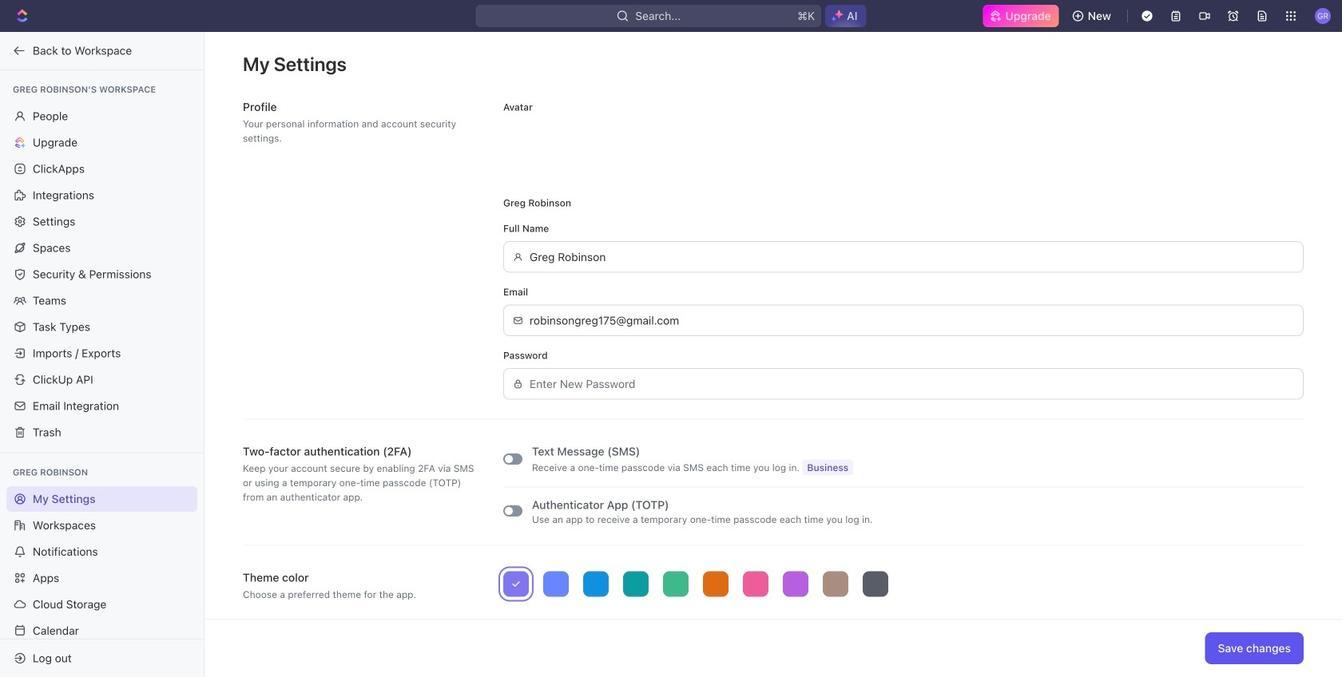 Task type: describe. For each thing, give the bounding box(es) containing it.
Enter Email text field
[[530, 306, 1295, 336]]

3 option from the left
[[583, 572, 609, 597]]

1 option from the left
[[503, 572, 529, 597]]

6 option from the left
[[703, 572, 729, 597]]

Enter Username text field
[[530, 242, 1295, 272]]

5 option from the left
[[663, 572, 689, 597]]

available on business plans or higher element
[[803, 460, 854, 476]]

10 option from the left
[[863, 572, 889, 597]]

2 option from the left
[[543, 572, 569, 597]]

9 option from the left
[[823, 572, 849, 597]]



Task type: locate. For each thing, give the bounding box(es) containing it.
4 option from the left
[[623, 572, 649, 597]]

option
[[503, 572, 529, 597], [543, 572, 569, 597], [583, 572, 609, 597], [623, 572, 649, 597], [663, 572, 689, 597], [703, 572, 729, 597], [743, 572, 769, 597], [783, 572, 809, 597], [823, 572, 849, 597], [863, 572, 889, 597]]

list box
[[503, 572, 1304, 597]]

8 option from the left
[[783, 572, 809, 597]]

Enter New Password text field
[[530, 369, 1295, 399]]

7 option from the left
[[743, 572, 769, 597]]



Task type: vqa. For each thing, say whether or not it's contained in the screenshot.
3rd option from the left
yes



